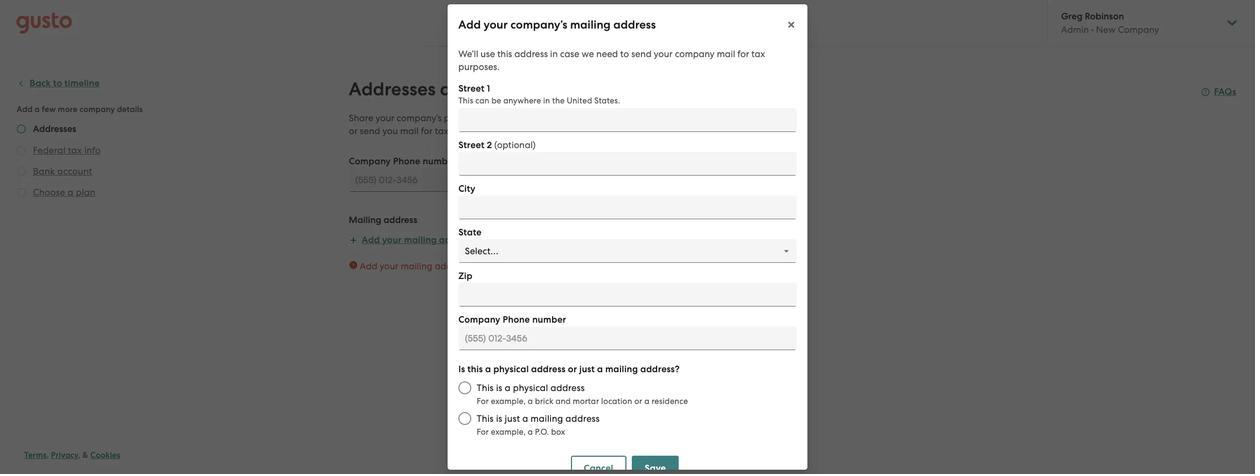 Task type: locate. For each thing, give the bounding box(es) containing it.
physical
[[493, 364, 529, 375], [513, 382, 548, 393]]

1 horizontal spatial send
[[631, 48, 652, 59]]

number for (555) 012-3456 phone field
[[423, 156, 457, 167]]

1 horizontal spatial company's
[[511, 18, 567, 32]]

1 vertical spatial continue
[[529, 301, 567, 312]]

street left 2
[[458, 140, 485, 151]]

street up 'can'
[[458, 83, 485, 94]]

2 horizontal spatial number
[[532, 314, 566, 325]]

1 vertical spatial company's
[[397, 113, 442, 123]]

add
[[458, 18, 481, 32], [17, 105, 33, 114], [362, 234, 380, 246], [360, 261, 377, 272]]

1 horizontal spatial number
[[474, 113, 507, 123]]

0 horizontal spatial addresses
[[33, 123, 76, 135]]

City field
[[458, 196, 797, 219]]

1 horizontal spatial mail
[[717, 48, 735, 59]]

2 is from the top
[[496, 413, 502, 424]]

1 vertical spatial case
[[576, 113, 596, 123]]

a right is
[[485, 364, 491, 375]]

company's inside share your company's phone number and address, in case we need to contact you or send you mail for tax purposes.
[[397, 113, 442, 123]]

1 horizontal spatial this
[[497, 48, 512, 59]]

1 vertical spatial or
[[568, 364, 577, 375]]

1 vertical spatial contact
[[648, 113, 680, 123]]

details
[[547, 78, 604, 100], [117, 105, 143, 114]]

and right brick
[[556, 397, 571, 406]]

1 vertical spatial this
[[477, 382, 494, 393]]

1 vertical spatial this
[[467, 364, 483, 375]]

add for add your company's mailing address
[[458, 18, 481, 32]]

continue right save
[[529, 301, 567, 312]]

this inside street 1 this can be anywhere in the united states.
[[458, 96, 473, 106]]

0 vertical spatial send
[[631, 48, 652, 59]]

,
[[47, 450, 49, 460], [78, 450, 80, 460]]

number down the save and continue on the bottom left of the page
[[532, 314, 566, 325]]

0 vertical spatial this
[[497, 48, 512, 59]]

add for add your mailing address
[[362, 234, 380, 246]]

mortar
[[573, 397, 599, 406]]

addresses up share
[[349, 78, 436, 100]]

united
[[567, 96, 592, 106]]

2 vertical spatial number
[[532, 314, 566, 325]]

tax
[[752, 48, 765, 59], [435, 126, 449, 136], [68, 145, 82, 156]]

or
[[349, 126, 358, 136], [568, 364, 577, 375], [634, 397, 642, 406]]

and inside dialog main content element
[[556, 397, 571, 406]]

state
[[458, 227, 482, 238]]

save and continue
[[486, 301, 567, 312]]

0 vertical spatial details
[[547, 78, 604, 100]]

address down add your company's mailing address
[[514, 48, 548, 59]]

2 horizontal spatial or
[[634, 397, 642, 406]]

federal tax info
[[33, 145, 101, 156]]

1 horizontal spatial ,
[[78, 450, 80, 460]]

and down anywhere
[[509, 113, 526, 123]]

address
[[613, 18, 656, 32], [514, 48, 548, 59], [384, 214, 417, 226], [439, 234, 474, 246], [435, 261, 468, 272], [531, 364, 566, 375], [551, 382, 585, 393], [566, 413, 600, 424]]

example, for just
[[491, 427, 526, 437]]

a left 'plan'
[[68, 187, 73, 198]]

1 vertical spatial number
[[423, 156, 457, 167]]

0 vertical spatial mail
[[717, 48, 735, 59]]

company's
[[511, 18, 567, 32], [397, 113, 442, 123]]

for up this is just a mailing address radio
[[477, 397, 489, 406]]

mail inside share your company's phone number and address, in case we need to contact you or send you mail for tax purposes.
[[400, 126, 419, 136]]

purposes. down phone
[[451, 126, 492, 136]]

your inside we'll use this address in case we need to send your company mail for tax purposes.
[[654, 48, 673, 59]]

phone
[[393, 156, 420, 167], [503, 314, 530, 325]]

cookies button
[[90, 449, 120, 462]]

this left 'can'
[[458, 96, 473, 106]]

address?
[[640, 364, 680, 375]]

1 horizontal spatial we
[[598, 113, 610, 123]]

is
[[496, 382, 502, 393], [496, 413, 502, 424]]

plan
[[76, 187, 95, 198]]

need
[[596, 48, 618, 59], [613, 113, 634, 123]]

0 horizontal spatial phone
[[393, 156, 420, 167]]

1 vertical spatial just
[[505, 413, 520, 424]]

add your company's mailing address dialog
[[448, 4, 808, 474]]

p.o.
[[535, 427, 549, 437]]

0 vertical spatial is
[[496, 382, 502, 393]]

is right this is a physical address option
[[496, 382, 502, 393]]

0 horizontal spatial company's
[[397, 113, 442, 123]]

in
[[550, 48, 558, 59], [543, 96, 550, 106], [566, 113, 574, 123]]

we inside share your company's phone number and address, in case we need to contact you or send you mail for tax purposes.
[[598, 113, 610, 123]]

0 vertical spatial need
[[596, 48, 618, 59]]

company phone number inside dialog main content element
[[458, 314, 566, 325]]

mailing up we'll use this address in case we need to send your company mail for tax purposes.
[[570, 18, 611, 32]]

0 horizontal spatial mail
[[400, 126, 419, 136]]

number down be in the left of the page
[[474, 113, 507, 123]]

a right this is a physical address option
[[505, 382, 511, 393]]

1 vertical spatial we
[[598, 113, 610, 123]]

you
[[682, 113, 697, 123], [382, 126, 398, 136]]

this up this is just a mailing address radio
[[477, 382, 494, 393]]

send inside we'll use this address in case we need to send your company mail for tax purposes.
[[631, 48, 652, 59]]

company inside we'll use this address in case we need to send your company mail for tax purposes.
[[675, 48, 715, 59]]

this right is
[[467, 364, 483, 375]]

and
[[440, 78, 474, 100], [509, 113, 526, 123], [510, 301, 527, 312], [556, 397, 571, 406]]

faqs button
[[1201, 86, 1237, 99]]

Company Phone number telephone field
[[458, 326, 797, 350]]

addresses inside list
[[33, 123, 76, 135]]

0 vertical spatial for
[[477, 397, 489, 406]]

a left residence
[[644, 397, 650, 406]]

example, down this is a physical address
[[491, 397, 526, 406]]

company inside dialog main content element
[[458, 314, 500, 325]]

physical for is
[[513, 382, 548, 393]]

2 vertical spatial tax
[[68, 145, 82, 156]]

1 for from the top
[[477, 397, 489, 406]]

1 vertical spatial phone
[[503, 314, 530, 325]]

addresses
[[349, 78, 436, 100], [33, 123, 76, 135]]

add inside dialog
[[458, 18, 481, 32]]

1 horizontal spatial phone
[[503, 314, 530, 325]]

add your mailing address to continue
[[360, 261, 518, 272]]

1 vertical spatial in
[[543, 96, 550, 106]]

Street 2 field
[[458, 152, 797, 176]]

need inside share your company's phone number and address, in case we need to contact you or send you mail for tax purposes.
[[613, 113, 634, 123]]

0 vertical spatial case
[[560, 48, 579, 59]]

in inside share your company's phone number and address, in case we need to contact you or send you mail for tax purposes.
[[566, 113, 574, 123]]

can
[[475, 96, 489, 106]]

0 vertical spatial company phone number
[[349, 156, 457, 167]]

0 horizontal spatial or
[[349, 126, 358, 136]]

&
[[82, 450, 88, 460]]

in left the
[[543, 96, 550, 106]]

number inside dialog main content element
[[532, 314, 566, 325]]

need down states.
[[613, 113, 634, 123]]

case down united
[[576, 113, 596, 123]]

1
[[487, 83, 490, 94]]

continue
[[482, 261, 518, 272], [529, 301, 567, 312]]

physical up this is a physical address
[[493, 364, 529, 375]]

1 is from the top
[[496, 382, 502, 393]]

0 vertical spatial street
[[458, 83, 485, 94]]

is this a physical address or just a mailing address?
[[458, 364, 680, 375]]

0 vertical spatial contact
[[478, 78, 542, 100]]

for
[[738, 48, 749, 59], [421, 126, 433, 136]]

address down is this a physical address or just a mailing address?
[[551, 382, 585, 393]]

1 vertical spatial send
[[360, 126, 380, 136]]

0 horizontal spatial send
[[360, 126, 380, 136]]

0 vertical spatial you
[[682, 113, 697, 123]]

a left few
[[35, 105, 40, 114]]

1 vertical spatial physical
[[513, 382, 548, 393]]

, left the privacy
[[47, 450, 49, 460]]

2 vertical spatial this
[[477, 413, 494, 424]]

continue right zip
[[482, 261, 518, 272]]

account menu element
[[1047, 0, 1239, 46]]

or up for example, a brick and mortar location or a residence
[[568, 364, 577, 375]]

1 vertical spatial example,
[[491, 427, 526, 437]]

in down united
[[566, 113, 574, 123]]

example, for a
[[491, 397, 526, 406]]

mailing address
[[349, 214, 417, 226]]

choose a plan
[[33, 187, 95, 198]]

federal
[[33, 145, 66, 156]]

example,
[[491, 397, 526, 406], [491, 427, 526, 437]]

choose
[[33, 187, 65, 198]]

for down this is a physical address option
[[477, 427, 489, 437]]

need inside we'll use this address in case we need to send your company mail for tax purposes.
[[596, 48, 618, 59]]

0 vertical spatial phone
[[393, 156, 420, 167]]

info
[[84, 145, 101, 156]]

case inside we'll use this address in case we need to send your company mail for tax purposes.
[[560, 48, 579, 59]]

0 vertical spatial for
[[738, 48, 749, 59]]

addresses and contact details
[[349, 78, 604, 100]]

1 horizontal spatial addresses
[[349, 78, 436, 100]]

to
[[620, 48, 629, 59], [53, 78, 62, 89], [637, 113, 645, 123], [471, 261, 479, 272]]

a
[[35, 105, 40, 114], [68, 187, 73, 198], [485, 364, 491, 375], [597, 364, 603, 375], [505, 382, 511, 393], [528, 397, 533, 406], [644, 397, 650, 406], [522, 413, 528, 424], [528, 427, 533, 437]]

0 vertical spatial in
[[550, 48, 558, 59]]

for inside share your company's phone number and address, in case we need to contact you or send you mail for tax purposes.
[[421, 126, 433, 136]]

terms link
[[24, 450, 47, 460]]

is for a
[[496, 382, 502, 393]]

number
[[474, 113, 507, 123], [423, 156, 457, 167], [532, 314, 566, 325]]

0 horizontal spatial ,
[[47, 450, 49, 460]]

we down add your company's mailing address
[[582, 48, 594, 59]]

and left 'can'
[[440, 78, 474, 100]]

back to timeline button
[[17, 77, 100, 90]]

this inside we'll use this address in case we need to send your company mail for tax purposes.
[[497, 48, 512, 59]]

2 for from the top
[[477, 427, 489, 437]]

1 street from the top
[[458, 83, 485, 94]]

number inside share your company's phone number and address, in case we need to contact you or send you mail for tax purposes.
[[474, 113, 507, 123]]

0 vertical spatial company
[[349, 156, 391, 167]]

1 horizontal spatial tax
[[435, 126, 449, 136]]

street
[[458, 83, 485, 94], [458, 140, 485, 151]]

just
[[579, 364, 595, 375], [505, 413, 520, 424]]

zip
[[458, 270, 473, 282]]

in down add your company's mailing address
[[550, 48, 558, 59]]

0 horizontal spatial we
[[582, 48, 594, 59]]

1 horizontal spatial just
[[579, 364, 595, 375]]

and inside button
[[510, 301, 527, 312]]

0 horizontal spatial company
[[349, 156, 391, 167]]

to inside back to timeline button
[[53, 78, 62, 89]]

mailing up p.o.
[[531, 413, 563, 424]]

company
[[675, 48, 715, 59], [80, 105, 115, 114]]

1 vertical spatial details
[[117, 105, 143, 114]]

we down states.
[[598, 113, 610, 123]]

0 horizontal spatial this
[[467, 364, 483, 375]]

your
[[484, 18, 508, 32], [654, 48, 673, 59], [376, 113, 394, 123], [382, 234, 402, 246], [380, 261, 398, 272]]

1 vertical spatial mail
[[400, 126, 419, 136]]

just up for example, a p.o. box
[[505, 413, 520, 424]]

0 vertical spatial example,
[[491, 397, 526, 406]]

add a few more company details
[[17, 105, 143, 114]]

use
[[481, 48, 495, 59]]

just up mortar
[[579, 364, 595, 375]]

1 vertical spatial street
[[458, 140, 485, 151]]

phone for (555) 012-3456 phone field
[[393, 156, 420, 167]]

(555) 012-3456 telephone field
[[349, 168, 704, 192]]

2 example, from the top
[[491, 427, 526, 437]]

1 horizontal spatial or
[[568, 364, 577, 375]]

federal tax info button
[[33, 144, 101, 157]]

0 vertical spatial this
[[458, 96, 473, 106]]

for
[[477, 397, 489, 406], [477, 427, 489, 437]]

0 vertical spatial we
[[582, 48, 594, 59]]

to inside we'll use this address in case we need to send your company mail for tax purposes.
[[620, 48, 629, 59]]

case down add your company's mailing address
[[560, 48, 579, 59]]

1 vertical spatial purposes.
[[451, 126, 492, 136]]

this right "use"
[[497, 48, 512, 59]]

this down this is a physical address option
[[477, 413, 494, 424]]

1 vertical spatial for
[[477, 427, 489, 437]]

, left "&"
[[78, 450, 80, 460]]

and right save
[[510, 301, 527, 312]]

2 street from the top
[[458, 140, 485, 151]]

or inside share your company's phone number and address, in case we need to contact you or send you mail for tax purposes.
[[349, 126, 358, 136]]

example, down this is just a mailing address
[[491, 427, 526, 437]]

0 horizontal spatial for
[[421, 126, 433, 136]]

1 example, from the top
[[491, 397, 526, 406]]

1 vertical spatial you
[[382, 126, 398, 136]]

bank account
[[33, 166, 92, 177]]

company's inside add your company's mailing address dialog
[[511, 18, 567, 32]]

is up for example, a p.o. box
[[496, 413, 502, 424]]

company down save
[[458, 314, 500, 325]]

company down share
[[349, 156, 391, 167]]

0 vertical spatial tax
[[752, 48, 765, 59]]

0 vertical spatial purposes.
[[458, 61, 500, 72]]

mail inside we'll use this address in case we need to send your company mail for tax purposes.
[[717, 48, 735, 59]]

your for add your mailing address
[[382, 234, 402, 246]]

1 horizontal spatial continue
[[529, 301, 567, 312]]

add for add your mailing address to continue
[[360, 261, 377, 272]]

a up for example, a p.o. box
[[522, 413, 528, 424]]

1 horizontal spatial you
[[682, 113, 697, 123]]

brick
[[535, 397, 554, 406]]

0 vertical spatial number
[[474, 113, 507, 123]]

phone inside dialog main content element
[[503, 314, 530, 325]]

or down share
[[349, 126, 358, 136]]

be
[[492, 96, 501, 106]]

this
[[458, 96, 473, 106], [477, 382, 494, 393], [477, 413, 494, 424]]

physical up brick
[[513, 382, 548, 393]]

0 horizontal spatial contact
[[478, 78, 542, 100]]

tax inside share your company's phone number and address, in case we need to contact you or send you mail for tax purposes.
[[435, 126, 449, 136]]

in inside we'll use this address in case we need to send your company mail for tax purposes.
[[550, 48, 558, 59]]

home image
[[16, 12, 72, 34]]

1 horizontal spatial contact
[[648, 113, 680, 123]]

or right location
[[634, 397, 642, 406]]

purposes.
[[458, 61, 500, 72], [451, 126, 492, 136]]

2 horizontal spatial tax
[[752, 48, 765, 59]]

case
[[560, 48, 579, 59], [576, 113, 596, 123]]

addresses for addresses
[[33, 123, 76, 135]]

company
[[349, 156, 391, 167], [458, 314, 500, 325]]

0 vertical spatial addresses
[[349, 78, 436, 100]]

1 vertical spatial for
[[421, 126, 433, 136]]

send
[[631, 48, 652, 59], [360, 126, 380, 136]]

0 vertical spatial or
[[349, 126, 358, 136]]

addresses for addresses and contact details
[[349, 78, 436, 100]]

0 horizontal spatial number
[[423, 156, 457, 167]]

0 vertical spatial company
[[675, 48, 715, 59]]

your inside share your company's phone number and address, in case we need to contact you or send you mail for tax purposes.
[[376, 113, 394, 123]]

need up states.
[[596, 48, 618, 59]]

address up add your mailing address to continue
[[439, 234, 474, 246]]

1 vertical spatial company phone number
[[458, 314, 566, 325]]

1 vertical spatial tax
[[435, 126, 449, 136]]

bank
[[33, 166, 55, 177]]

Zip field
[[458, 283, 797, 307]]

street inside street 1 this can be anywhere in the united states.
[[458, 83, 485, 94]]

street for 2
[[458, 140, 485, 151]]

mail
[[717, 48, 735, 59], [400, 126, 419, 136]]

1 vertical spatial company
[[458, 314, 500, 325]]

0 horizontal spatial tax
[[68, 145, 82, 156]]

0 vertical spatial physical
[[493, 364, 529, 375]]

1 horizontal spatial company
[[675, 48, 715, 59]]

this
[[497, 48, 512, 59], [467, 364, 483, 375]]

for example, a p.o. box
[[477, 427, 565, 437]]

number down phone
[[423, 156, 457, 167]]

address,
[[528, 113, 564, 123]]

mailing down company phone number 'phone field'
[[605, 364, 638, 375]]

1 vertical spatial is
[[496, 413, 502, 424]]

location
[[601, 397, 632, 406]]

0 vertical spatial continue
[[482, 261, 518, 272]]

1 horizontal spatial company phone number
[[458, 314, 566, 325]]

address up add your mailing address
[[384, 214, 417, 226]]

cookies
[[90, 450, 120, 460]]

addresses down few
[[33, 123, 76, 135]]

purposes. down "use"
[[458, 61, 500, 72]]

0 horizontal spatial company phone number
[[349, 156, 457, 167]]

1 vertical spatial need
[[613, 113, 634, 123]]

company phone number
[[349, 156, 457, 167], [458, 314, 566, 325]]



Task type: describe. For each thing, give the bounding box(es) containing it.
back to timeline
[[30, 78, 100, 89]]

this for this is just a mailing address
[[477, 413, 494, 424]]

this is a physical address
[[477, 382, 585, 393]]

is
[[458, 364, 465, 375]]

we'll
[[458, 48, 478, 59]]

continue inside button
[[529, 301, 567, 312]]

timeline
[[64, 78, 100, 89]]

street 1 this can be anywhere in the united states.
[[458, 83, 620, 106]]

a inside button
[[68, 187, 73, 198]]

company for (555) 012-3456 phone field
[[349, 156, 391, 167]]

box
[[551, 427, 565, 437]]

0 horizontal spatial you
[[382, 126, 398, 136]]

address up we'll use this address in case we need to send your company mail for tax purposes.
[[613, 18, 656, 32]]

number for company phone number 'phone field'
[[532, 314, 566, 325]]

1 horizontal spatial details
[[547, 78, 604, 100]]

save and continue button
[[473, 294, 580, 320]]

send inside share your company's phone number and address, in case we need to contact you or send you mail for tax purposes.
[[360, 126, 380, 136]]

share
[[349, 113, 373, 123]]

tax inside button
[[68, 145, 82, 156]]

in inside street 1 this can be anywhere in the united states.
[[543, 96, 550, 106]]

tax inside we'll use this address in case we need to send your company mail for tax purposes.
[[752, 48, 765, 59]]

address inside we'll use this address in case we need to send your company mail for tax purposes.
[[514, 48, 548, 59]]

privacy
[[51, 450, 78, 460]]

residence
[[652, 397, 688, 406]]

this for this is a physical address
[[477, 382, 494, 393]]

your for add your company's mailing address
[[484, 18, 508, 32]]

the
[[552, 96, 565, 106]]

a up mortar
[[597, 364, 603, 375]]

company phone number for (555) 012-3456 phone field
[[349, 156, 457, 167]]

This is just a mailing address radio
[[453, 407, 477, 430]]

bank account button
[[33, 165, 92, 178]]

faqs
[[1214, 86, 1237, 98]]

Street 1 field
[[458, 108, 797, 132]]

(optional)
[[494, 140, 536, 150]]

your for share your company's phone number and address, in case we need to contact you or send you mail for tax purposes.
[[376, 113, 394, 123]]

add for add a few more company details
[[17, 105, 33, 114]]

mailing
[[349, 214, 381, 226]]

to inside share your company's phone number and address, in case we need to contact you or send you mail for tax purposes.
[[637, 113, 645, 123]]

This is a physical address radio
[[453, 376, 477, 400]]

save
[[486, 301, 507, 312]]

city
[[458, 183, 476, 194]]

purposes. inside we'll use this address in case we need to send your company mail for tax purposes.
[[458, 61, 500, 72]]

anywhere
[[503, 96, 541, 106]]

states.
[[594, 96, 620, 106]]

0 horizontal spatial details
[[117, 105, 143, 114]]

address down state
[[435, 261, 468, 272]]

purposes. inside share your company's phone number and address, in case we need to contact you or send you mail for tax purposes.
[[451, 126, 492, 136]]

for for this is just a mailing address
[[477, 427, 489, 437]]

privacy link
[[51, 450, 78, 460]]

we inside we'll use this address in case we need to send your company mail for tax purposes.
[[582, 48, 594, 59]]

more
[[58, 105, 78, 114]]

2 vertical spatial or
[[634, 397, 642, 406]]

street 2 (optional)
[[458, 140, 536, 151]]

a left p.o.
[[528, 427, 533, 437]]

dialog main content element
[[448, 41, 808, 474]]

for inside we'll use this address in case we need to send your company mail for tax purposes.
[[738, 48, 749, 59]]

case inside share your company's phone number and address, in case we need to contact you or send you mail for tax purposes.
[[576, 113, 596, 123]]

company for company phone number 'phone field'
[[458, 314, 500, 325]]

a down this is a physical address
[[528, 397, 533, 406]]

company's for mailing
[[511, 18, 567, 32]]

0 horizontal spatial just
[[505, 413, 520, 424]]

0 horizontal spatial company
[[80, 105, 115, 114]]

we'll use this address in case we need to send your company mail for tax purposes.
[[458, 48, 765, 72]]

1 , from the left
[[47, 450, 49, 460]]

0 horizontal spatial continue
[[482, 261, 518, 272]]

address down for example, a brick and mortar location or a residence
[[566, 413, 600, 424]]

for for this is a physical address
[[477, 397, 489, 406]]

contact inside share your company's phone number and address, in case we need to contact you or send you mail for tax purposes.
[[648, 113, 680, 123]]

add your company's mailing address
[[458, 18, 656, 32]]

0 vertical spatial just
[[579, 364, 595, 375]]

back
[[30, 78, 51, 89]]

account
[[57, 166, 92, 177]]

physical for this
[[493, 364, 529, 375]]

this is just a mailing address
[[477, 413, 600, 424]]

share your company's phone number and address, in case we need to contact you or send you mail for tax purposes.
[[349, 113, 697, 136]]

street for 1
[[458, 83, 485, 94]]

2
[[487, 140, 492, 151]]

mailing down add your mailing address
[[401, 261, 433, 272]]

addresses list
[[17, 123, 149, 201]]

company phone number for company phone number 'phone field'
[[458, 314, 566, 325]]

few
[[42, 105, 56, 114]]

phone
[[444, 113, 471, 123]]

address up this is a physical address
[[531, 364, 566, 375]]

for example, a brick and mortar location or a residence
[[477, 397, 688, 406]]

mailing up add your mailing address to continue
[[404, 234, 437, 246]]

phone for company phone number 'phone field'
[[503, 314, 530, 325]]

terms , privacy , & cookies
[[24, 450, 120, 460]]

choose a plan button
[[33, 186, 95, 199]]

add your mailing address
[[362, 234, 474, 246]]

terms
[[24, 450, 47, 460]]

is for just
[[496, 413, 502, 424]]

2 , from the left
[[78, 450, 80, 460]]

and inside share your company's phone number and address, in case we need to contact you or send you mail for tax purposes.
[[509, 113, 526, 123]]

your for add your mailing address to continue
[[380, 261, 398, 272]]

company's for phone
[[397, 113, 442, 123]]



Task type: vqa. For each thing, say whether or not it's contained in the screenshot.
Save
yes



